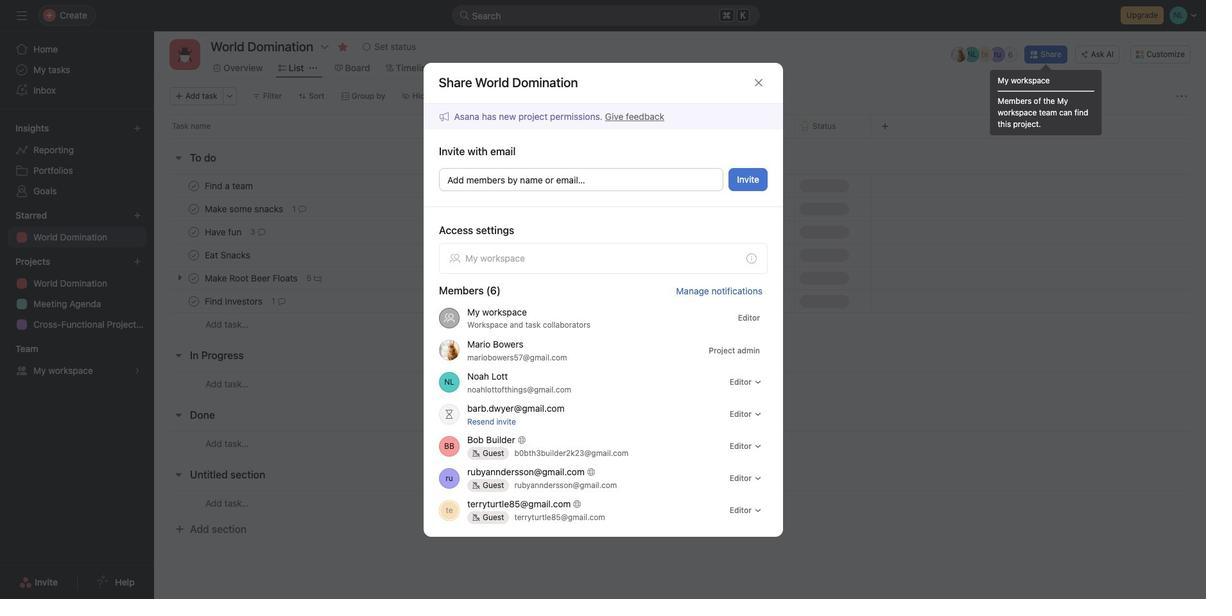 Task type: vqa. For each thing, say whether or not it's contained in the screenshot.
FT at right
no



Task type: describe. For each thing, give the bounding box(es) containing it.
task name text field for 1 comment image
[[202, 203, 287, 215]]

3 comments image
[[258, 228, 266, 236]]

mark complete checkbox for task name text field within the the find a team cell
[[186, 178, 202, 194]]

mark complete image for task name text field in the make some snacks cell
[[186, 201, 202, 217]]

task name text field for mark complete icon inside have fun cell
[[202, 226, 245, 238]]

insights element
[[0, 117, 154, 204]]

1 comment image
[[298, 205, 306, 213]]

cell for find investors cell
[[565, 289, 642, 313]]

1 collapse task list for this group image from the top
[[173, 350, 184, 361]]

1 comment image
[[278, 298, 285, 305]]

teams element
[[0, 338, 154, 384]]

hide sidebar image
[[17, 10, 27, 21]]

cell for have fun cell
[[565, 220, 642, 244]]

mark complete checkbox for task name text field in the make some snacks cell
[[186, 201, 202, 217]]

mark complete image for eat snacks cell
[[186, 247, 202, 263]]

3 collapse task list for this group image from the top
[[173, 470, 184, 480]]

priority field for have fun cell
[[718, 220, 795, 244]]

task name text field for mark complete icon within eat snacks cell
[[202, 249, 254, 262]]

mark complete image for have fun cell
[[186, 224, 202, 240]]

find a team cell
[[154, 174, 565, 198]]



Task type: locate. For each thing, give the bounding box(es) containing it.
mark complete image
[[186, 178, 202, 194], [186, 224, 202, 240], [186, 247, 202, 263]]

1 task name text field from the top
[[202, 179, 257, 192]]

find investors cell
[[154, 289, 565, 313]]

mark complete image inside find investors cell
[[186, 294, 202, 309]]

2 vertical spatial task name text field
[[202, 295, 266, 308]]

1 vertical spatial mark complete image
[[186, 224, 202, 240]]

mark complete image inside have fun cell
[[186, 224, 202, 240]]

0 vertical spatial mark complete checkbox
[[186, 178, 202, 194]]

2 mark complete image from the top
[[186, 224, 202, 240]]

row
[[154, 114, 1206, 138], [169, 137, 1191, 139], [154, 174, 1206, 198], [154, 197, 1206, 221], [154, 220, 1206, 244], [154, 243, 1206, 267], [154, 289, 1206, 313], [154, 313, 1206, 336], [154, 372, 1206, 396], [154, 431, 1206, 456], [154, 491, 1206, 515]]

collapse task list for this group image
[[173, 350, 184, 361], [173, 410, 184, 420], [173, 470, 184, 480]]

2 vertical spatial collapse task list for this group image
[[173, 470, 184, 480]]

collapse task list for this group image
[[173, 153, 184, 163]]

1 vertical spatial mark complete checkbox
[[186, 294, 202, 309]]

1 task name text field from the top
[[202, 226, 245, 238]]

2 mark complete checkbox from the top
[[186, 294, 202, 309]]

mark complete checkbox inside make some snacks cell
[[186, 201, 202, 217]]

task name text field inside have fun cell
[[202, 226, 245, 238]]

3 mark complete image from the top
[[186, 247, 202, 263]]

Mark complete checkbox
[[186, 178, 202, 194], [186, 201, 202, 217], [186, 224, 202, 240]]

1 vertical spatial collapse task list for this group image
[[173, 410, 184, 420]]

task name text field inside eat snacks cell
[[202, 249, 254, 262]]

mark complete checkbox inside the find a team cell
[[186, 178, 202, 194]]

close this dialog image
[[753, 78, 763, 88]]

tooltip
[[990, 66, 1102, 135]]

2 vertical spatial mark complete checkbox
[[186, 224, 202, 240]]

mark complete checkbox inside find investors cell
[[186, 294, 202, 309]]

2 task name text field from the top
[[202, 249, 254, 262]]

1 vertical spatial mark complete image
[[186, 294, 202, 309]]

1 mark complete image from the top
[[186, 201, 202, 217]]

2 collapse task list for this group image from the top
[[173, 410, 184, 420]]

mark complete image inside the find a team cell
[[186, 178, 202, 194]]

task name text field inside the find a team cell
[[202, 179, 257, 192]]

1 vertical spatial task name text field
[[202, 203, 287, 215]]

2 vertical spatial mark complete image
[[186, 247, 202, 263]]

have fun cell
[[154, 220, 565, 244]]

1 vertical spatial task name text field
[[202, 249, 254, 262]]

0 vertical spatial task name text field
[[202, 179, 257, 192]]

0 vertical spatial mark complete image
[[186, 201, 202, 217]]

1 mark complete image from the top
[[186, 178, 202, 194]]

2 task name text field from the top
[[202, 203, 287, 215]]

mark complete image for the find a team cell
[[186, 178, 202, 194]]

0 vertical spatial task name text field
[[202, 226, 245, 238]]

2 mark complete image from the top
[[186, 294, 202, 309]]

0 vertical spatial mark complete checkbox
[[186, 247, 202, 263]]

task name text field for 1 comment icon
[[202, 295, 266, 308]]

task name text field inside make some snacks cell
[[202, 203, 287, 215]]

header to do tree grid
[[154, 174, 1206, 336]]

0 vertical spatial mark complete image
[[186, 178, 202, 194]]

mark complete checkbox for task name text field inside the find investors cell
[[186, 294, 202, 309]]

cell
[[565, 220, 642, 244], [641, 220, 718, 244], [565, 243, 642, 267], [641, 243, 718, 267], [565, 289, 642, 313]]

Mark complete checkbox
[[186, 247, 202, 263], [186, 294, 202, 309]]

Task name text field
[[202, 179, 257, 192], [202, 203, 287, 215], [202, 295, 266, 308]]

mark complete checkbox for task name text box within the have fun cell
[[186, 224, 202, 240]]

3 task name text field from the top
[[202, 295, 266, 308]]

bug image
[[177, 47, 193, 62]]

mark complete checkbox inside have fun cell
[[186, 224, 202, 240]]

1 mark complete checkbox from the top
[[186, 178, 202, 194]]

remove from starred image
[[338, 42, 348, 52]]

eat snacks cell
[[154, 243, 565, 267]]

task name text field inside find investors cell
[[202, 295, 266, 308]]

cell for eat snacks cell
[[565, 243, 642, 267]]

starred element
[[0, 204, 154, 250]]

banner
[[439, 109, 664, 124]]

1 vertical spatial mark complete checkbox
[[186, 201, 202, 217]]

3 mark complete checkbox from the top
[[186, 224, 202, 240]]

global element
[[0, 31, 154, 108]]

mark complete image for task name text field inside the find investors cell
[[186, 294, 202, 309]]

1 mark complete checkbox from the top
[[186, 247, 202, 263]]

mark complete checkbox for task name text box in the eat snacks cell
[[186, 247, 202, 263]]

mark complete checkbox inside eat snacks cell
[[186, 247, 202, 263]]

mark complete image
[[186, 201, 202, 217], [186, 294, 202, 309]]

0 vertical spatial collapse task list for this group image
[[173, 350, 184, 361]]

2 mark complete checkbox from the top
[[186, 201, 202, 217]]

projects element
[[0, 250, 154, 338]]

dialog
[[423, 63, 783, 537]]

prominent image
[[459, 10, 470, 21]]

Task name text field
[[202, 226, 245, 238], [202, 249, 254, 262]]

make some snacks cell
[[154, 197, 565, 221]]

mark complete image inside eat snacks cell
[[186, 247, 202, 263]]



